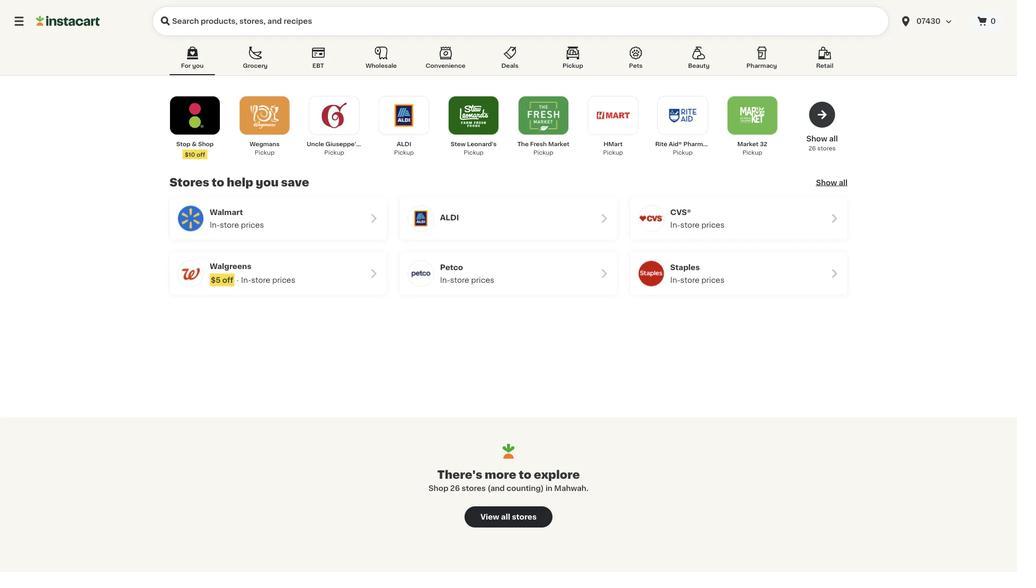 Task type: describe. For each thing, give the bounding box(es) containing it.
prices for walmart in-store prices
[[241, 221, 264, 229]]

walmart in-store prices
[[210, 209, 264, 229]]

in- for petco in-store prices
[[440, 276, 450, 284]]

Search field
[[153, 6, 889, 36]]

stop
[[176, 141, 190, 147]]

for you
[[181, 63, 204, 69]]

stores to help you save
[[170, 177, 309, 188]]

stew leonard's image
[[456, 98, 492, 134]]

stop & shop image
[[177, 98, 213, 134]]

in- for walmart in-store prices
[[210, 221, 220, 229]]

in
[[546, 485, 553, 492]]

pickup inside rite aid® pharmacy pickup
[[673, 150, 693, 156]]

shop inside stop & shop $10 off
[[198, 141, 214, 147]]

the fresh market pickup
[[518, 141, 570, 156]]

in- down walgreens
[[241, 276, 251, 284]]

pharmacy inside rite aid® pharmacy pickup
[[684, 141, 714, 147]]

convenience
[[426, 63, 466, 69]]

all for show all 26 stores
[[830, 135, 838, 143]]

grocery button
[[233, 45, 278, 75]]

market inside the market 32 pickup
[[738, 141, 759, 147]]

aldi link
[[400, 197, 618, 240]]

wegmans
[[250, 141, 280, 147]]

deals button
[[487, 45, 533, 75]]

in- for staples in-store prices
[[671, 276, 681, 284]]

you inside stores to help you save tab panel
[[256, 177, 279, 188]]

wholesale
[[366, 63, 397, 69]]

show all button
[[816, 177, 848, 188]]

marketplace
[[361, 141, 399, 147]]

view all stores
[[481, 514, 537, 521]]

hmart pickup
[[603, 141, 623, 156]]

cvs® in-store prices
[[671, 209, 725, 229]]

pets
[[629, 63, 643, 69]]

stew
[[451, 141, 466, 147]]

there's more to explore shop 26 stores (and counting) in mahwah.
[[429, 469, 589, 492]]

pharmacy inside pharmacy button
[[747, 63, 777, 69]]

show for show all
[[816, 179, 837, 186]]

to inside tab panel
[[212, 177, 224, 188]]

more
[[485, 469, 517, 480]]

stew leonard's pickup
[[451, 141, 497, 156]]

2 07430 button from the left
[[900, 6, 964, 36]]

staples
[[671, 264, 700, 271]]

cvs® image
[[639, 206, 664, 231]]

store for staples
[[681, 276, 700, 284]]

pickup button
[[550, 45, 596, 75]]

1 vertical spatial aldi image
[[408, 206, 434, 231]]

show all
[[816, 179, 848, 186]]

stores inside show all 26 stores
[[818, 145, 836, 151]]

$5 off
[[211, 276, 233, 284]]

petco image
[[408, 261, 434, 286]]

ebt button
[[296, 45, 341, 75]]

wegmans pickup
[[250, 141, 280, 156]]

leonard's
[[467, 141, 497, 147]]

pickup inside wegmans pickup
[[255, 150, 275, 156]]

store down walgreens
[[251, 276, 270, 284]]

uncle giuseppe's marketplace pickup
[[307, 141, 399, 156]]

the
[[518, 141, 529, 147]]

show for show all 26 stores
[[807, 135, 828, 143]]

1 horizontal spatial off
[[222, 276, 233, 284]]

view
[[481, 514, 500, 521]]

all for show all
[[839, 179, 848, 186]]

hmart
[[604, 141, 623, 147]]

store for walmart
[[220, 221, 239, 229]]

off inside stop & shop $10 off
[[197, 152, 205, 157]]

pickup inside button
[[563, 63, 583, 69]]

the fresh market image
[[526, 98, 562, 134]]

stores
[[170, 177, 209, 188]]

walgreens
[[210, 263, 252, 270]]

deals
[[502, 63, 519, 69]]

$10
[[185, 152, 195, 157]]

explore
[[534, 469, 580, 480]]

convenience button
[[422, 45, 470, 75]]

help
[[227, 177, 253, 188]]

grocery
[[243, 63, 268, 69]]

show all 26 stores
[[807, 135, 838, 151]]

you inside for you button
[[192, 63, 204, 69]]

retail
[[817, 63, 834, 69]]

to inside there's more to explore shop 26 stores (and counting) in mahwah.
[[519, 469, 532, 480]]

stores inside there's more to explore shop 26 stores (and counting) in mahwah.
[[462, 485, 486, 492]]

rite
[[656, 141, 668, 147]]

beauty button
[[676, 45, 722, 75]]



Task type: locate. For each thing, give the bounding box(es) containing it.
32
[[760, 141, 768, 147]]

store
[[220, 221, 239, 229], [681, 221, 700, 229], [251, 276, 270, 284], [450, 276, 470, 284], [681, 276, 700, 284]]

2 vertical spatial stores
[[512, 514, 537, 521]]

walgreens image
[[178, 261, 204, 286]]

store inside petco in-store prices
[[450, 276, 470, 284]]

to
[[212, 177, 224, 188], [519, 469, 532, 480]]

pharmacy
[[747, 63, 777, 69], [684, 141, 714, 147]]

giuseppe's
[[326, 141, 360, 147]]

0 vertical spatial all
[[830, 135, 838, 143]]

view all stores link
[[465, 507, 553, 528]]

aid®
[[669, 141, 682, 147]]

staples in-store prices
[[671, 264, 725, 284]]

0 vertical spatial show
[[807, 135, 828, 143]]

1 vertical spatial show
[[816, 179, 837, 186]]

store down staples at the right
[[681, 276, 700, 284]]

26 inside there's more to explore shop 26 stores (and counting) in mahwah.
[[450, 485, 460, 492]]

all inside show all 26 stores
[[830, 135, 838, 143]]

petco
[[440, 264, 463, 271]]

1 horizontal spatial stores
[[512, 514, 537, 521]]

uncle giuseppe's marketplace image
[[316, 98, 352, 134]]

stores down counting)
[[512, 514, 537, 521]]

there's
[[437, 469, 483, 480]]

cvs®
[[671, 209, 692, 216]]

1 vertical spatial you
[[256, 177, 279, 188]]

pickup inside the market 32 pickup
[[743, 150, 763, 156]]

in- down "cvs®"
[[671, 221, 681, 229]]

beauty
[[688, 63, 710, 69]]

1 vertical spatial shop
[[429, 485, 449, 492]]

0 vertical spatial aldi image
[[386, 98, 422, 134]]

for
[[181, 63, 191, 69]]

1 vertical spatial aldi
[[440, 214, 459, 221]]

in- for cvs® in-store prices
[[671, 221, 681, 229]]

0 horizontal spatial shop
[[198, 141, 214, 147]]

2 horizontal spatial stores
[[818, 145, 836, 151]]

in- inside petco in-store prices
[[440, 276, 450, 284]]

1 horizontal spatial pharmacy
[[747, 63, 777, 69]]

26 right the "32"
[[809, 145, 816, 151]]

26 inside show all 26 stores
[[809, 145, 816, 151]]

save
[[281, 177, 309, 188]]

in-store prices
[[241, 276, 295, 284]]

stores
[[818, 145, 836, 151], [462, 485, 486, 492], [512, 514, 537, 521]]

in- inside cvs® in-store prices
[[671, 221, 681, 229]]

instacart image
[[36, 15, 100, 28]]

2 horizontal spatial all
[[839, 179, 848, 186]]

rite aid® pharmacy pickup
[[656, 141, 714, 156]]

all
[[830, 135, 838, 143], [839, 179, 848, 186], [501, 514, 510, 521]]

0 vertical spatial you
[[192, 63, 204, 69]]

shop right &
[[198, 141, 214, 147]]

prices inside 'walmart in-store prices'
[[241, 221, 264, 229]]

all inside popup button
[[839, 179, 848, 186]]

1 horizontal spatial aldi
[[440, 214, 459, 221]]

pickup inside uncle giuseppe's marketplace pickup
[[325, 150, 344, 156]]

in- down petco
[[440, 276, 450, 284]]

0 vertical spatial 26
[[809, 145, 816, 151]]

market right fresh
[[548, 141, 570, 147]]

market inside the fresh market pickup
[[548, 141, 570, 147]]

counting)
[[507, 485, 544, 492]]

staples image
[[639, 261, 664, 286]]

pharmacy right aid® on the right top
[[684, 141, 714, 147]]

0 horizontal spatial market
[[548, 141, 570, 147]]

1 vertical spatial 26
[[450, 485, 460, 492]]

pharmacy button
[[739, 45, 785, 75]]

0 horizontal spatial you
[[192, 63, 204, 69]]

ebt
[[313, 63, 324, 69]]

you right for
[[192, 63, 204, 69]]

hmart image
[[595, 98, 631, 134]]

stop & shop $10 off
[[176, 141, 214, 157]]

in- inside 'walmart in-store prices'
[[210, 221, 220, 229]]

in- down walmart
[[210, 221, 220, 229]]

mahwah.
[[555, 485, 589, 492]]

0 horizontal spatial to
[[212, 177, 224, 188]]

store for petco
[[450, 276, 470, 284]]

to left 'help'
[[212, 177, 224, 188]]

show inside show all 26 stores
[[807, 135, 828, 143]]

1 horizontal spatial you
[[256, 177, 279, 188]]

0 vertical spatial stores
[[818, 145, 836, 151]]

0 horizontal spatial off
[[197, 152, 205, 157]]

stores to help you save tab panel
[[164, 93, 853, 295]]

in- down staples at the right
[[671, 276, 681, 284]]

pets button
[[613, 45, 659, 75]]

1 vertical spatial pharmacy
[[684, 141, 714, 147]]

to up counting)
[[519, 469, 532, 480]]

market 32 pickup
[[738, 141, 768, 156]]

07430 button
[[894, 6, 970, 36], [900, 6, 964, 36]]

07430
[[917, 17, 941, 25]]

off
[[197, 152, 205, 157], [222, 276, 233, 284]]

pickup inside the fresh market pickup
[[534, 150, 554, 156]]

view all stores button
[[465, 507, 553, 528]]

walmart image
[[178, 206, 204, 231]]

store inside staples in-store prices
[[681, 276, 700, 284]]

None search field
[[153, 6, 889, 36]]

store inside cvs® in-store prices
[[681, 221, 700, 229]]

1 horizontal spatial market
[[738, 141, 759, 147]]

1 horizontal spatial to
[[519, 469, 532, 480]]

0 vertical spatial pharmacy
[[747, 63, 777, 69]]

in- inside staples in-store prices
[[671, 276, 681, 284]]

uncle
[[307, 141, 324, 147]]

1 vertical spatial to
[[519, 469, 532, 480]]

2 market from the left
[[738, 141, 759, 147]]

2 vertical spatial all
[[501, 514, 510, 521]]

show up show all
[[807, 135, 828, 143]]

1 horizontal spatial 26
[[809, 145, 816, 151]]

show down show all 26 stores
[[816, 179, 837, 186]]

prices inside cvs® in-store prices
[[702, 221, 725, 229]]

show inside popup button
[[816, 179, 837, 186]]

0 vertical spatial shop
[[198, 141, 214, 147]]

0 button
[[970, 11, 1005, 32]]

0 horizontal spatial all
[[501, 514, 510, 521]]

0 horizontal spatial 26
[[450, 485, 460, 492]]

aldi
[[397, 141, 411, 147], [440, 214, 459, 221]]

walmart
[[210, 209, 243, 216]]

you
[[192, 63, 204, 69], [256, 177, 279, 188]]

for you button
[[170, 45, 215, 75]]

prices inside petco in-store prices
[[471, 276, 495, 284]]

(and
[[488, 485, 505, 492]]

aldi pickup
[[394, 141, 414, 156]]

1 market from the left
[[548, 141, 570, 147]]

1 07430 button from the left
[[894, 6, 970, 36]]

aldi inside aldi pickup
[[397, 141, 411, 147]]

store down petco
[[450, 276, 470, 284]]

pharmacy up market 32 'image'
[[747, 63, 777, 69]]

prices inside staples in-store prices
[[702, 276, 725, 284]]

show
[[807, 135, 828, 143], [816, 179, 837, 186]]

26
[[809, 145, 816, 151], [450, 485, 460, 492]]

$5
[[211, 276, 221, 284]]

market left the "32"
[[738, 141, 759, 147]]

in-
[[210, 221, 220, 229], [671, 221, 681, 229], [241, 276, 251, 284], [440, 276, 450, 284], [671, 276, 681, 284]]

store for cvs®
[[681, 221, 700, 229]]

0 horizontal spatial stores
[[462, 485, 486, 492]]

26 down there's
[[450, 485, 460, 492]]

fresh
[[530, 141, 547, 147]]

aldi for aldi
[[440, 214, 459, 221]]

store down "cvs®"
[[681, 221, 700, 229]]

retail button
[[802, 45, 848, 75]]

all for view all stores
[[501, 514, 510, 521]]

aldi image
[[386, 98, 422, 134], [408, 206, 434, 231]]

prices for petco in-store prices
[[471, 276, 495, 284]]

0
[[991, 17, 996, 25]]

off right the $5
[[222, 276, 233, 284]]

shop categories tab list
[[170, 45, 848, 75]]

&
[[192, 141, 197, 147]]

0 horizontal spatial pharmacy
[[684, 141, 714, 147]]

1 horizontal spatial all
[[830, 135, 838, 143]]

market
[[548, 141, 570, 147], [738, 141, 759, 147]]

stores inside button
[[512, 514, 537, 521]]

shop inside there's more to explore shop 26 stores (and counting) in mahwah.
[[429, 485, 449, 492]]

pickup
[[563, 63, 583, 69], [255, 150, 275, 156], [325, 150, 344, 156], [394, 150, 414, 156], [464, 150, 484, 156], [534, 150, 554, 156], [603, 150, 623, 156], [673, 150, 693, 156], [743, 150, 763, 156]]

1 vertical spatial all
[[839, 179, 848, 186]]

0 vertical spatial off
[[197, 152, 205, 157]]

market 32 image
[[735, 98, 771, 134]]

1 horizontal spatial shop
[[429, 485, 449, 492]]

prices
[[241, 221, 264, 229], [702, 221, 725, 229], [272, 276, 295, 284], [471, 276, 495, 284], [702, 276, 725, 284]]

wholesale button
[[359, 45, 404, 75]]

prices for staples in-store prices
[[702, 276, 725, 284]]

shop down there's
[[429, 485, 449, 492]]

off right "$10"
[[197, 152, 205, 157]]

stores up show all
[[818, 145, 836, 151]]

stores down there's
[[462, 485, 486, 492]]

prices for cvs® in-store prices
[[702, 221, 725, 229]]

store down walmart
[[220, 221, 239, 229]]

wegmans image
[[247, 98, 283, 134]]

1 vertical spatial stores
[[462, 485, 486, 492]]

0 vertical spatial aldi
[[397, 141, 411, 147]]

0 vertical spatial to
[[212, 177, 224, 188]]

all inside button
[[501, 514, 510, 521]]

pickup inside stew leonard's pickup
[[464, 150, 484, 156]]

store inside 'walmart in-store prices'
[[220, 221, 239, 229]]

1 vertical spatial off
[[222, 276, 233, 284]]

0 horizontal spatial aldi
[[397, 141, 411, 147]]

petco in-store prices
[[440, 264, 495, 284]]

aldi for aldi pickup
[[397, 141, 411, 147]]

rite aid® pharmacy image
[[665, 98, 701, 134]]

shop
[[198, 141, 214, 147], [429, 485, 449, 492]]

you right 'help'
[[256, 177, 279, 188]]



Task type: vqa. For each thing, say whether or not it's contained in the screenshot.
cvs® icon
yes



